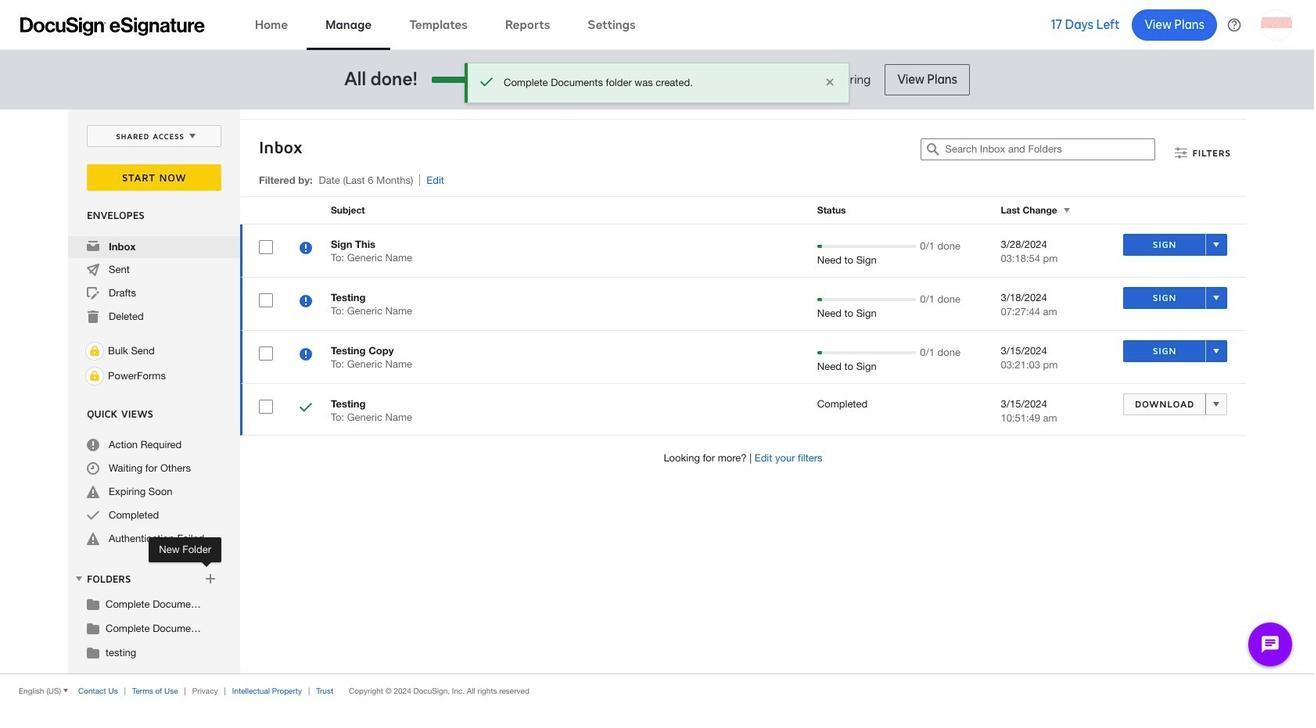 Task type: locate. For each thing, give the bounding box(es) containing it.
0 vertical spatial need to sign image
[[300, 295, 312, 310]]

need to sign image down need to sign icon at top left
[[300, 295, 312, 310]]

2 need to sign image from the top
[[300, 348, 312, 363]]

0 vertical spatial lock image
[[85, 342, 104, 361]]

1 vertical spatial alert image
[[87, 533, 99, 545]]

draft image
[[87, 287, 99, 300]]

folder image
[[87, 598, 99, 610], [87, 622, 99, 635]]

alert image down completed image on the bottom
[[87, 533, 99, 545]]

need to sign image
[[300, 242, 312, 257]]

inbox image
[[87, 240, 99, 253]]

folder image
[[87, 646, 99, 659]]

1 vertical spatial lock image
[[85, 367, 104, 386]]

lock image
[[85, 342, 104, 361], [85, 367, 104, 386]]

1 vertical spatial need to sign image
[[300, 348, 312, 363]]

your uploaded profile image image
[[1261, 9, 1293, 40]]

alert image
[[87, 486, 99, 498], [87, 533, 99, 545]]

1 vertical spatial folder image
[[87, 622, 99, 635]]

trash image
[[87, 311, 99, 323]]

0 vertical spatial folder image
[[87, 598, 99, 610]]

alert image down clock image
[[87, 486, 99, 498]]

clock image
[[87, 462, 99, 475]]

need to sign image
[[300, 295, 312, 310], [300, 348, 312, 363]]

action required image
[[87, 439, 99, 452]]

2 folder image from the top
[[87, 622, 99, 635]]

tooltip
[[149, 538, 221, 563]]

1 lock image from the top
[[85, 342, 104, 361]]

status
[[504, 76, 813, 90]]

view folders image
[[73, 573, 85, 585]]

completed image
[[87, 509, 99, 522]]

1 folder image from the top
[[87, 598, 99, 610]]

need to sign image up completed icon
[[300, 348, 312, 363]]

sent image
[[87, 264, 99, 276]]

secondary navigation region
[[68, 110, 1250, 674]]

0 vertical spatial alert image
[[87, 486, 99, 498]]



Task type: describe. For each thing, give the bounding box(es) containing it.
2 alert image from the top
[[87, 533, 99, 545]]

completed image
[[300, 401, 312, 416]]

Search Inbox and Folders text field
[[946, 139, 1155, 160]]

1 need to sign image from the top
[[300, 295, 312, 310]]

2 lock image from the top
[[85, 367, 104, 386]]

more info region
[[0, 674, 1315, 707]]

tooltip inside the secondary navigation region
[[149, 538, 221, 563]]

1 alert image from the top
[[87, 486, 99, 498]]

docusign esignature image
[[20, 17, 205, 36]]



Task type: vqa. For each thing, say whether or not it's contained in the screenshot.
Search Inbox and Folders TEXT FIELD
yes



